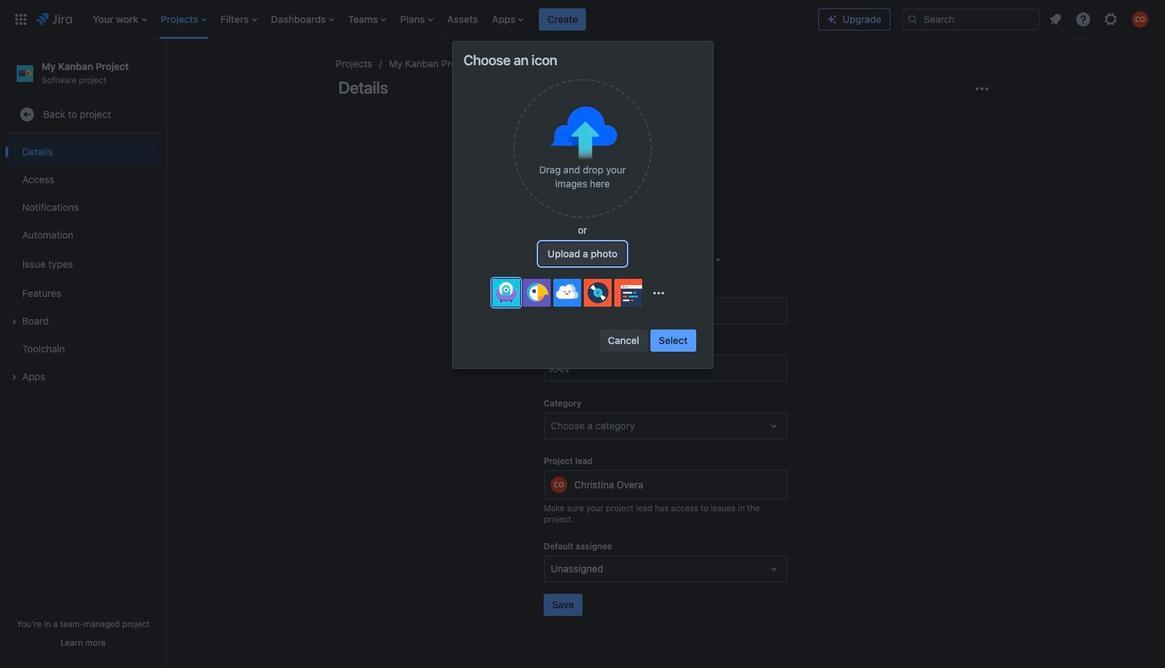 Task type: locate. For each thing, give the bounding box(es) containing it.
group
[[6, 134, 161, 395], [600, 330, 696, 352]]

0 vertical spatial open image
[[766, 418, 783, 434]]

1 vertical spatial open image
[[766, 561, 783, 577]]

select a default avatar option group
[[493, 279, 645, 307]]

None search field
[[902, 8, 1041, 30]]

group inside sidebar element
[[6, 134, 161, 395]]

None field
[[545, 298, 787, 323], [545, 356, 787, 381], [545, 298, 787, 323], [545, 356, 787, 381]]

dialog
[[453, 42, 713, 368]]

open image
[[766, 418, 783, 434], [766, 561, 783, 577]]

project avatar image
[[622, 117, 710, 205]]

1 open image from the top
[[766, 418, 783, 434]]

jira image
[[36, 11, 72, 27], [36, 11, 72, 27]]

list item
[[89, 0, 151, 39], [156, 0, 211, 39], [216, 0, 261, 39], [267, 0, 339, 39], [344, 0, 391, 39], [396, 0, 438, 39], [539, 0, 587, 39], [488, 8, 528, 30]]

show more image
[[648, 282, 670, 304]]

0 horizontal spatial group
[[6, 134, 161, 395]]

banner
[[0, 0, 1166, 39]]

drag and drop your images here element
[[525, 163, 641, 191]]

upload image image
[[548, 106, 617, 160]]

list
[[86, 0, 819, 39], [1043, 7, 1157, 32]]



Task type: describe. For each thing, give the bounding box(es) containing it.
1 horizontal spatial group
[[600, 330, 696, 352]]

2 open image from the top
[[766, 561, 783, 577]]

Search field
[[902, 8, 1041, 30]]

search image
[[907, 14, 919, 25]]

0 horizontal spatial list
[[86, 0, 819, 39]]

1 horizontal spatial list
[[1043, 7, 1157, 32]]

sidebar element
[[0, 39, 167, 668]]

list item inside primary element
[[488, 8, 528, 30]]

primary element
[[8, 0, 819, 39]]



Task type: vqa. For each thing, say whether or not it's contained in the screenshot.
Appswitcher Icon
no



